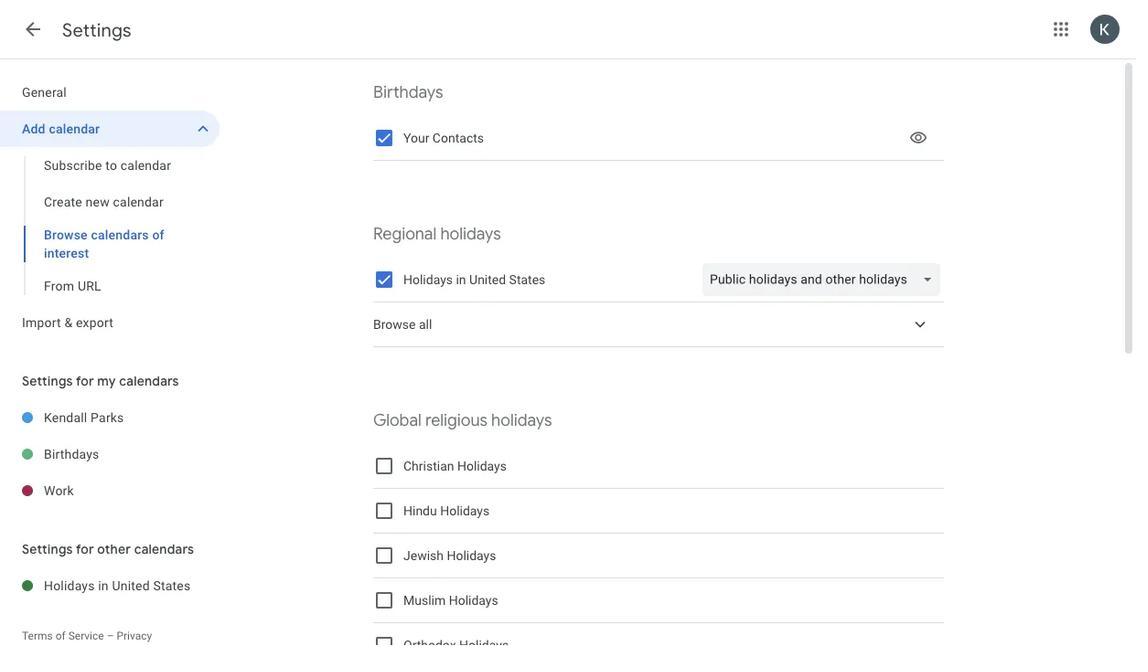 Task type: vqa. For each thing, say whether or not it's contained in the screenshot.
the bottommost Birthdays
yes



Task type: describe. For each thing, give the bounding box(es) containing it.
1 horizontal spatial birthdays
[[373, 82, 443, 102]]

browse for browse calendars of interest
[[44, 227, 88, 243]]

url
[[78, 279, 101, 294]]

your contacts
[[404, 131, 484, 146]]

settings for settings for other calendars
[[22, 542, 73, 558]]

work tree item
[[0, 473, 220, 510]]

kendall parks
[[44, 410, 124, 426]]

jewish
[[404, 549, 444, 564]]

privacy
[[117, 631, 152, 643]]

holidays for hindu holidays
[[440, 504, 490, 519]]

birthdays tree item
[[0, 437, 220, 473]]

holidays for jewish holidays
[[447, 549, 496, 564]]

contacts
[[433, 131, 484, 146]]

general
[[22, 85, 67, 100]]

to
[[106, 158, 117, 173]]

browse for browse all
[[373, 317, 416, 332]]

0 vertical spatial united
[[470, 272, 506, 288]]

work
[[44, 484, 74, 499]]

import & export
[[22, 315, 114, 330]]

0 horizontal spatial of
[[56, 631, 66, 643]]

browse all
[[373, 317, 432, 332]]

kendall parks tree item
[[0, 400, 220, 437]]

add
[[22, 121, 46, 136]]

united inside 'link'
[[112, 579, 150, 594]]

1 horizontal spatial in
[[456, 272, 466, 288]]

create
[[44, 194, 82, 210]]

terms of service – privacy
[[22, 631, 152, 643]]

add calendar
[[22, 121, 100, 136]]

for for my
[[76, 373, 94, 389]]

go back image
[[22, 18, 44, 40]]

settings for settings
[[62, 19, 132, 42]]

calendar for subscribe to calendar
[[121, 158, 171, 173]]

regional holidays
[[373, 224, 501, 244]]

birthdays inside tree item
[[44, 447, 99, 462]]

christian
[[404, 459, 454, 474]]

global religious holidays
[[373, 410, 552, 431]]

kendall
[[44, 410, 87, 426]]

regional
[[373, 224, 437, 244]]



Task type: locate. For each thing, give the bounding box(es) containing it.
calendars down the create new calendar
[[91, 227, 149, 243]]

0 vertical spatial calendar
[[49, 121, 100, 136]]

0 vertical spatial for
[[76, 373, 94, 389]]

0 vertical spatial holidays in united states
[[404, 272, 546, 288]]

1 vertical spatial holidays
[[491, 410, 552, 431]]

holidays for muslim holidays
[[449, 594, 498, 609]]

settings down work
[[22, 542, 73, 558]]

birthdays up your
[[373, 82, 443, 102]]

holidays right 'religious'
[[491, 410, 552, 431]]

browse
[[44, 227, 88, 243], [373, 317, 416, 332]]

group
[[0, 147, 220, 305]]

0 horizontal spatial holidays in united states
[[44, 579, 191, 594]]

2 for from the top
[[76, 542, 94, 558]]

0 vertical spatial settings
[[62, 19, 132, 42]]

in down the 'regional holidays'
[[456, 272, 466, 288]]

from url
[[44, 279, 101, 294]]

0 horizontal spatial united
[[112, 579, 150, 594]]

1 vertical spatial browse
[[373, 317, 416, 332]]

0 vertical spatial birthdays
[[373, 82, 443, 102]]

browse up interest
[[44, 227, 88, 243]]

all
[[419, 317, 432, 332]]

None field
[[703, 264, 948, 296]]

hindu
[[404, 504, 437, 519]]

settings right go back image at the top of page
[[62, 19, 132, 42]]

terms of service link
[[22, 631, 104, 643]]

1 horizontal spatial of
[[152, 227, 164, 243]]

of right terms
[[56, 631, 66, 643]]

0 horizontal spatial in
[[98, 579, 109, 594]]

states
[[509, 272, 546, 288], [153, 579, 191, 594]]

settings heading
[[62, 19, 132, 42]]

holidays in united states down other
[[44, 579, 191, 594]]

birthdays down kendall
[[44, 447, 99, 462]]

from
[[44, 279, 74, 294]]

calendar right to
[[121, 158, 171, 173]]

calendars right my
[[119, 373, 179, 389]]

holidays right muslim
[[449, 594, 498, 609]]

0 vertical spatial states
[[509, 272, 546, 288]]

for left other
[[76, 542, 94, 558]]

in
[[456, 272, 466, 288], [98, 579, 109, 594]]

holidays up "all"
[[404, 272, 453, 288]]

settings for other calendars
[[22, 542, 194, 558]]

new
[[86, 194, 110, 210]]

states inside 'link'
[[153, 579, 191, 594]]

browse inside "browse all" "tree item"
[[373, 317, 416, 332]]

2 vertical spatial calendar
[[113, 194, 164, 210]]

united down the 'regional holidays'
[[470, 272, 506, 288]]

1 vertical spatial birthdays
[[44, 447, 99, 462]]

your
[[404, 131, 430, 146]]

1 vertical spatial in
[[98, 579, 109, 594]]

of
[[152, 227, 164, 243], [56, 631, 66, 643]]

calendars up holidays in united states 'link'
[[134, 542, 194, 558]]

jewish holidays
[[404, 549, 496, 564]]

holidays down the global religious holidays
[[458, 459, 507, 474]]

terms
[[22, 631, 53, 643]]

calendar for create new calendar
[[113, 194, 164, 210]]

0 horizontal spatial birthdays
[[44, 447, 99, 462]]

global
[[373, 410, 422, 431]]

1 vertical spatial united
[[112, 579, 150, 594]]

export
[[76, 315, 114, 330]]

united down other
[[112, 579, 150, 594]]

settings for settings for my calendars
[[22, 373, 73, 389]]

hindu holidays
[[404, 504, 490, 519]]

holidays inside 'link'
[[44, 579, 95, 594]]

privacy link
[[117, 631, 152, 643]]

calendar inside tree item
[[49, 121, 100, 136]]

holidays right hindu
[[440, 504, 490, 519]]

1 vertical spatial holidays in united states
[[44, 579, 191, 594]]

muslim holidays
[[404, 594, 498, 609]]

holidays in united states
[[404, 272, 546, 288], [44, 579, 191, 594]]

browse all tree item
[[373, 303, 944, 348]]

calendars inside browse calendars of interest
[[91, 227, 149, 243]]

work link
[[44, 473, 220, 510]]

holidays
[[441, 224, 501, 244], [491, 410, 552, 431]]

0 horizontal spatial states
[[153, 579, 191, 594]]

holidays up terms of service link
[[44, 579, 95, 594]]

1 vertical spatial of
[[56, 631, 66, 643]]

holidays in united states inside 'link'
[[44, 579, 191, 594]]

for for other
[[76, 542, 94, 558]]

calendars for other
[[134, 542, 194, 558]]

holidays in united states tree item
[[0, 568, 220, 605]]

muslim
[[404, 594, 446, 609]]

–
[[107, 631, 114, 643]]

0 vertical spatial in
[[456, 272, 466, 288]]

0 vertical spatial calendars
[[91, 227, 149, 243]]

0 vertical spatial browse
[[44, 227, 88, 243]]

in inside 'link'
[[98, 579, 109, 594]]

1 vertical spatial calendars
[[119, 373, 179, 389]]

calendars
[[91, 227, 149, 243], [119, 373, 179, 389], [134, 542, 194, 558]]

holidays
[[404, 272, 453, 288], [458, 459, 507, 474], [440, 504, 490, 519], [447, 549, 496, 564], [44, 579, 95, 594], [449, 594, 498, 609]]

browse calendars of interest
[[44, 227, 164, 261]]

1 horizontal spatial browse
[[373, 317, 416, 332]]

settings for my calendars
[[22, 373, 179, 389]]

in down settings for other calendars
[[98, 579, 109, 594]]

united
[[470, 272, 506, 288], [112, 579, 150, 594]]

0 horizontal spatial browse
[[44, 227, 88, 243]]

for left my
[[76, 373, 94, 389]]

add calendar tree item
[[0, 111, 220, 147]]

service
[[68, 631, 104, 643]]

religious
[[425, 410, 488, 431]]

1 vertical spatial states
[[153, 579, 191, 594]]

1 vertical spatial calendar
[[121, 158, 171, 173]]

subscribe to calendar
[[44, 158, 171, 173]]

holidays right regional
[[441, 224, 501, 244]]

calendar up subscribe
[[49, 121, 100, 136]]

0 vertical spatial of
[[152, 227, 164, 243]]

1 vertical spatial for
[[76, 542, 94, 558]]

of down the create new calendar
[[152, 227, 164, 243]]

browse left "all"
[[373, 317, 416, 332]]

parks
[[91, 410, 124, 426]]

holidays right the jewish
[[447, 549, 496, 564]]

1 for from the top
[[76, 373, 94, 389]]

settings for my calendars tree
[[0, 400, 220, 510]]

tree containing general
[[0, 74, 220, 341]]

for
[[76, 373, 94, 389], [76, 542, 94, 558]]

1 horizontal spatial states
[[509, 272, 546, 288]]

settings up kendall
[[22, 373, 73, 389]]

1 horizontal spatial holidays in united states
[[404, 272, 546, 288]]

browse inside browse calendars of interest
[[44, 227, 88, 243]]

holidays for christian holidays
[[458, 459, 507, 474]]

import
[[22, 315, 61, 330]]

0 vertical spatial holidays
[[441, 224, 501, 244]]

calendar right new
[[113, 194, 164, 210]]

1 horizontal spatial united
[[470, 272, 506, 288]]

other
[[97, 542, 131, 558]]

christian holidays
[[404, 459, 507, 474]]

subscribe
[[44, 158, 102, 173]]

birthdays link
[[44, 437, 220, 473]]

create new calendar
[[44, 194, 164, 210]]

tree
[[0, 74, 220, 341]]

birthdays
[[373, 82, 443, 102], [44, 447, 99, 462]]

2 vertical spatial calendars
[[134, 542, 194, 558]]

holidays in united states link
[[44, 568, 220, 605]]

holidays in united states down the 'regional holidays'
[[404, 272, 546, 288]]

2 vertical spatial settings
[[22, 542, 73, 558]]

&
[[64, 315, 73, 330]]

of inside browse calendars of interest
[[152, 227, 164, 243]]

interest
[[44, 246, 89, 261]]

my
[[97, 373, 116, 389]]

calendar
[[49, 121, 100, 136], [121, 158, 171, 173], [113, 194, 164, 210]]

calendars for my
[[119, 373, 179, 389]]

1 vertical spatial settings
[[22, 373, 73, 389]]

settings
[[62, 19, 132, 42], [22, 373, 73, 389], [22, 542, 73, 558]]

group containing subscribe to calendar
[[0, 147, 220, 305]]



